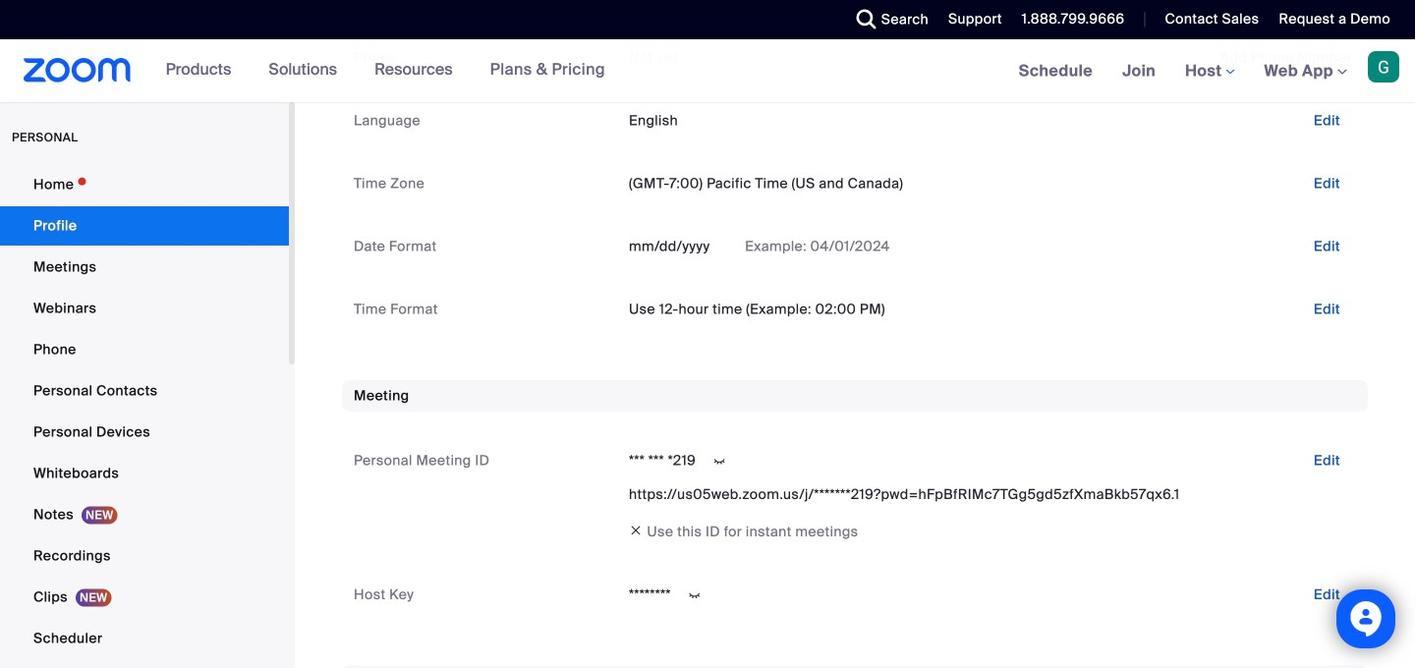 Task type: describe. For each thing, give the bounding box(es) containing it.
show personal meeting id image
[[704, 453, 736, 471]]

zoom logo image
[[24, 58, 131, 83]]

meetings navigation
[[1005, 39, 1416, 104]]



Task type: locate. For each thing, give the bounding box(es) containing it.
personal menu menu
[[0, 165, 289, 669]]

show host key image
[[679, 587, 711, 605]]

profile picture image
[[1369, 51, 1400, 83]]

product information navigation
[[151, 39, 620, 102]]

banner
[[0, 39, 1416, 104]]



Task type: vqa. For each thing, say whether or not it's contained in the screenshot.
main content
no



